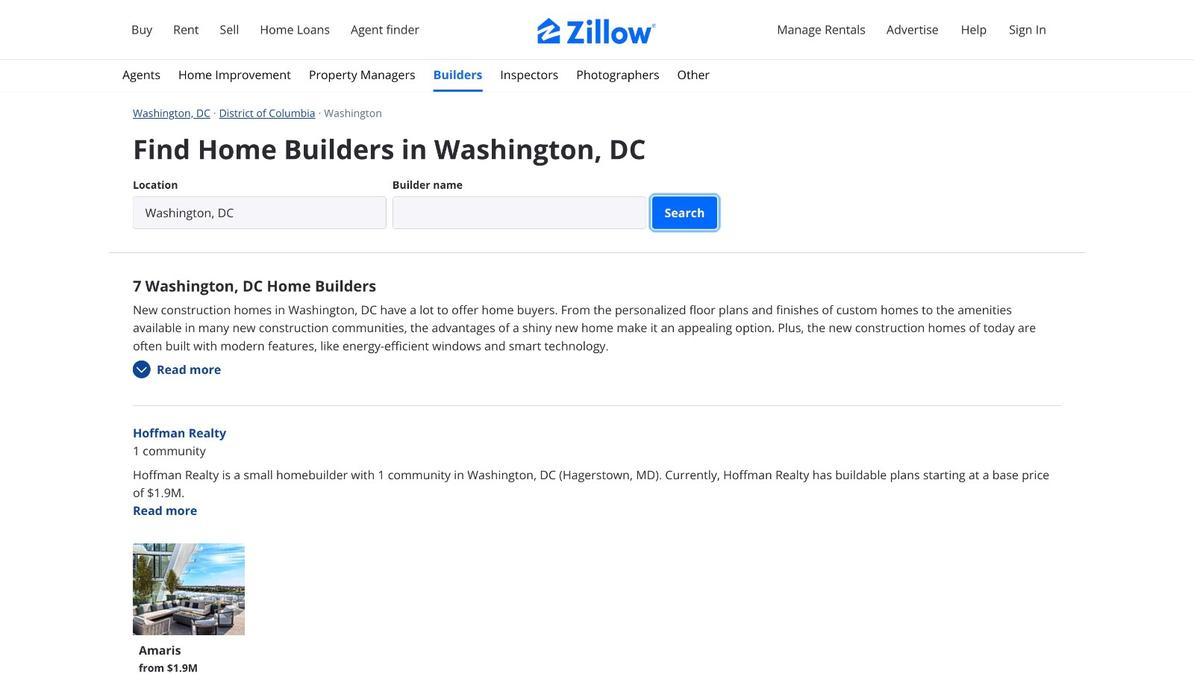Task type: locate. For each thing, give the bounding box(es) containing it.
None field
[[133, 176, 387, 229]]

None text field
[[133, 197, 387, 229]]

None search field
[[393, 197, 647, 229]]



Task type: describe. For each thing, give the bounding box(es) containing it.
amaris image
[[133, 543, 245, 635]]

main navigation
[[0, 0, 1195, 60]]

amaris element
[[133, 543, 245, 674]]

zillow logo image
[[538, 18, 657, 44]]



Task type: vqa. For each thing, say whether or not it's contained in the screenshot.
main navigation
yes



